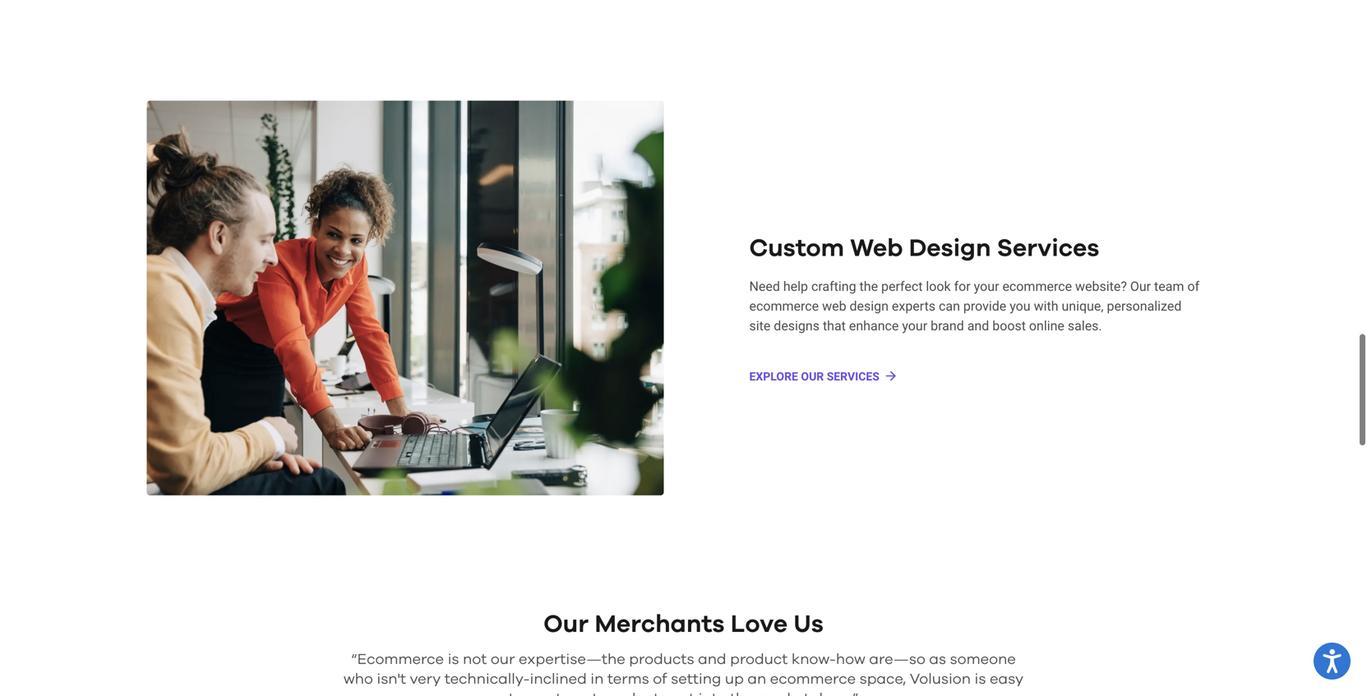 Task type: describe. For each thing, give the bounding box(es) containing it.
custom services image
[[147, 101, 664, 496]]

services
[[827, 370, 880, 384]]

our inside need help crafting the perfect look for your ecommerce website? our team of ecommerce web design experts can provide you with unique, personalized site designs that enhance your brand and boost online sales.
[[1131, 279, 1151, 294]]

boost
[[993, 318, 1026, 334]]

custom
[[750, 236, 844, 261]]

sales.
[[1068, 318, 1102, 334]]

provide
[[964, 298, 1007, 314]]

out
[[671, 692, 695, 696]]

0 vertical spatial your
[[974, 279, 999, 294]]

web
[[822, 298, 847, 314]]

of inside need help crafting the perfect look for your ecommerce website? our team of ecommerce web design experts can provide you with unique, personalized site designs that enhance your brand and boost online sales.
[[1188, 279, 1200, 294]]

1 to from the left
[[509, 692, 523, 696]]

easy
[[990, 672, 1024, 687]]

design
[[909, 236, 991, 261]]

volusion
[[910, 672, 971, 687]]

site
[[750, 318, 771, 334]]

look
[[926, 279, 951, 294]]

very
[[410, 672, 441, 687]]

get
[[574, 692, 598, 696]]

someone
[[950, 653, 1016, 667]]

0 vertical spatial products
[[629, 653, 694, 667]]

of inside ecommerce is not our expertise—the products and product know-how are—so as someone who isn't very technically-inclined in terms of setting up an ecommerce space, volusion is easy to use to get products out into the marketplace.
[[653, 672, 667, 687]]

our
[[491, 653, 515, 667]]

1 vertical spatial our
[[544, 612, 589, 637]]

custom web design services
[[750, 236, 1100, 261]]

ecommerce inside ecommerce is not our expertise—the products and product know-how are—so as someone who isn't very technically-inclined in terms of setting up an ecommerce space, volusion is easy to use to get products out into the marketplace.
[[770, 672, 856, 687]]

isn't
[[377, 672, 406, 687]]

who
[[344, 672, 373, 687]]

enhance
[[849, 318, 899, 334]]

design
[[850, 298, 889, 314]]

1 vertical spatial ecommerce
[[750, 298, 819, 314]]

explore
[[750, 370, 798, 384]]

team
[[1155, 279, 1184, 294]]

product
[[730, 653, 788, 667]]

open accessibe: accessibility options, statement and help image
[[1323, 650, 1342, 674]]

web
[[850, 236, 903, 261]]

in
[[591, 672, 604, 687]]

arrow_forward
[[884, 369, 899, 384]]

with
[[1034, 298, 1059, 314]]

expertise—the
[[519, 653, 626, 667]]

ecommerce is not our expertise—the products and product know-how are—so as someone who isn't very technically-inclined in terms of setting up an ecommerce space, volusion is easy to use to get products out into the marketplace.
[[344, 653, 1024, 696]]

how
[[836, 653, 866, 667]]

0 horizontal spatial your
[[902, 318, 928, 334]]

online
[[1029, 318, 1065, 334]]

the inside need help crafting the perfect look for your ecommerce website? our team of ecommerce web design experts can provide you with unique, personalized site designs that enhance your brand and boost online sales.
[[860, 279, 878, 294]]



Task type: locate. For each thing, give the bounding box(es) containing it.
1 vertical spatial products
[[602, 692, 667, 696]]

and
[[968, 318, 989, 334], [698, 653, 727, 667]]

0 horizontal spatial our
[[544, 612, 589, 637]]

perfect
[[882, 279, 923, 294]]

ecommerce
[[357, 653, 444, 667]]

our up personalized
[[1131, 279, 1151, 294]]

and inside need help crafting the perfect look for your ecommerce website? our team of ecommerce web design experts can provide you with unique, personalized site designs that enhance your brand and boost online sales.
[[968, 318, 989, 334]]

0 horizontal spatial to
[[509, 692, 523, 696]]

and up setting
[[698, 653, 727, 667]]

explore our services arrow_forward
[[750, 369, 899, 384]]

0 horizontal spatial of
[[653, 672, 667, 687]]

our
[[801, 370, 824, 384]]

1 vertical spatial is
[[975, 672, 986, 687]]

services
[[997, 236, 1100, 261]]

the up design
[[860, 279, 878, 294]]

of right 'terms'
[[653, 672, 667, 687]]

0 horizontal spatial and
[[698, 653, 727, 667]]

space,
[[860, 672, 906, 687]]

brand
[[931, 318, 964, 334]]

unique,
[[1062, 298, 1104, 314]]

of
[[1188, 279, 1200, 294], [653, 672, 667, 687]]

to down inclined
[[556, 692, 571, 696]]

1 horizontal spatial our
[[1131, 279, 1151, 294]]

0 horizontal spatial is
[[448, 653, 459, 667]]

ecommerce up with
[[1003, 279, 1072, 294]]

your up provide
[[974, 279, 999, 294]]

1 horizontal spatial your
[[974, 279, 999, 294]]

1 horizontal spatial the
[[860, 279, 878, 294]]

2 vertical spatial ecommerce
[[770, 672, 856, 687]]

the down up
[[730, 692, 754, 696]]

technically-
[[445, 672, 530, 687]]

know-
[[792, 653, 836, 667]]

and down provide
[[968, 318, 989, 334]]

our
[[1131, 279, 1151, 294], [544, 612, 589, 637]]

1 vertical spatial of
[[653, 672, 667, 687]]

love
[[731, 612, 788, 637]]

ecommerce up marketplace.
[[770, 672, 856, 687]]

up
[[725, 672, 744, 687]]

0 vertical spatial our
[[1131, 279, 1151, 294]]

for
[[954, 279, 971, 294]]

is left not
[[448, 653, 459, 667]]

is
[[448, 653, 459, 667], [975, 672, 986, 687]]

1 vertical spatial the
[[730, 692, 754, 696]]

inclined
[[530, 672, 587, 687]]

0 vertical spatial of
[[1188, 279, 1200, 294]]

crafting
[[812, 279, 856, 294]]

experts
[[892, 298, 936, 314]]

marketplace.
[[758, 692, 853, 696]]

is down the someone
[[975, 672, 986, 687]]

0 horizontal spatial the
[[730, 692, 754, 696]]

products down 'terms'
[[602, 692, 667, 696]]

ecommerce
[[1003, 279, 1072, 294], [750, 298, 819, 314], [770, 672, 856, 687]]

into
[[699, 692, 726, 696]]

use
[[527, 692, 552, 696]]

products
[[629, 653, 694, 667], [602, 692, 667, 696]]

that
[[823, 318, 846, 334]]

help
[[784, 279, 808, 294]]

1 vertical spatial and
[[698, 653, 727, 667]]

0 vertical spatial the
[[860, 279, 878, 294]]

an
[[748, 672, 767, 687]]

and inside ecommerce is not our expertise—the products and product know-how are—so as someone who isn't very technically-inclined in terms of setting up an ecommerce space, volusion is easy to use to get products out into the marketplace.
[[698, 653, 727, 667]]

the
[[860, 279, 878, 294], [730, 692, 754, 696]]

of right team
[[1188, 279, 1200, 294]]

need
[[750, 279, 780, 294]]

to
[[509, 692, 523, 696], [556, 692, 571, 696]]

not
[[463, 653, 487, 667]]

us
[[794, 612, 824, 637]]

the inside ecommerce is not our expertise—the products and product know-how are—so as someone who isn't very technically-inclined in terms of setting up an ecommerce space, volusion is easy to use to get products out into the marketplace.
[[730, 692, 754, 696]]

1 horizontal spatial to
[[556, 692, 571, 696]]

merchants
[[595, 612, 725, 637]]

0 vertical spatial is
[[448, 653, 459, 667]]

to left the use
[[509, 692, 523, 696]]

website?
[[1076, 279, 1127, 294]]

1 vertical spatial your
[[902, 318, 928, 334]]

ecommerce down help on the top right of page
[[750, 298, 819, 314]]

products down merchants
[[629, 653, 694, 667]]

need help crafting the perfect look for your ecommerce website? our team of ecommerce web design experts can provide you with unique, personalized site designs that enhance your brand and boost online sales.
[[750, 279, 1200, 334]]

0 vertical spatial and
[[968, 318, 989, 334]]

0 vertical spatial ecommerce
[[1003, 279, 1072, 294]]

setting
[[671, 672, 721, 687]]

our up expertise—the
[[544, 612, 589, 637]]

are—so
[[869, 653, 926, 667]]

personalized
[[1107, 298, 1182, 314]]

1 horizontal spatial and
[[968, 318, 989, 334]]

2 to from the left
[[556, 692, 571, 696]]

your down experts in the right top of the page
[[902, 318, 928, 334]]

our merchants love us
[[544, 612, 824, 637]]

1 horizontal spatial of
[[1188, 279, 1200, 294]]

your
[[974, 279, 999, 294], [902, 318, 928, 334]]

terms
[[608, 672, 649, 687]]

you
[[1010, 298, 1031, 314]]

as
[[929, 653, 946, 667]]

1 horizontal spatial is
[[975, 672, 986, 687]]

can
[[939, 298, 960, 314]]

designs
[[774, 318, 820, 334]]



Task type: vqa. For each thing, say whether or not it's contained in the screenshot.
Resources
no



